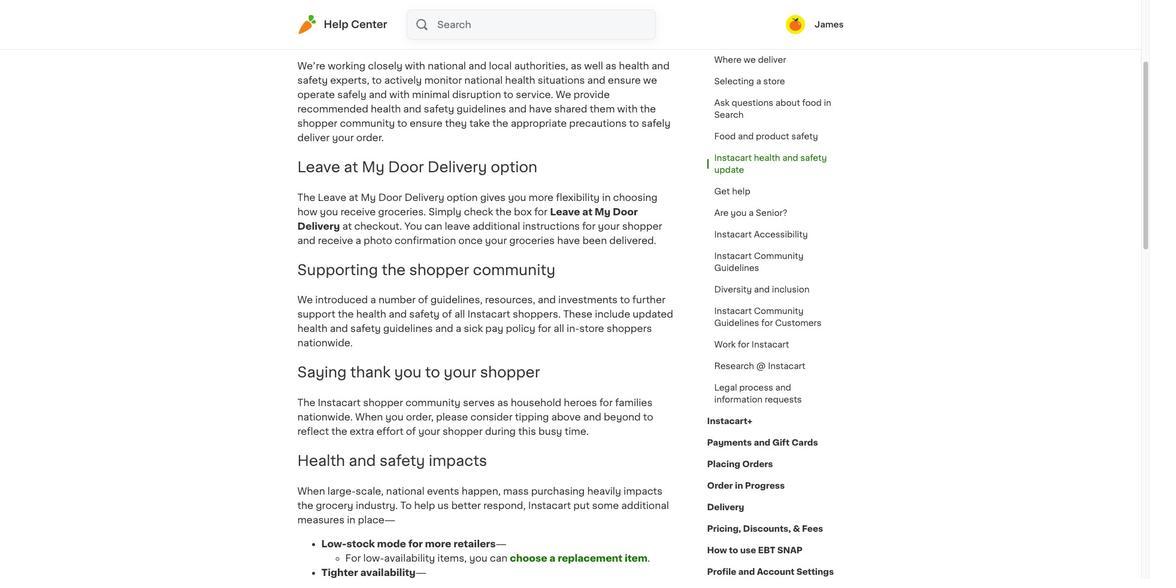 Task type: locate. For each thing, give the bounding box(es) containing it.
2 guidelines from the top
[[714, 319, 759, 328]]

2 vertical spatial my
[[595, 207, 611, 217]]

leave
[[297, 160, 340, 174], [318, 193, 346, 202], [550, 207, 580, 217]]

provide
[[574, 90, 610, 99]]

shopper down recommended
[[297, 118, 337, 128]]

for up instructions at the top of the page
[[534, 207, 548, 217]]

0 vertical spatial leave
[[297, 160, 340, 174]]

health up service.
[[505, 75, 535, 85]]

the right take
[[492, 118, 508, 128]]

we inside we're working closely with national and local authorities, as well as health and safety experts, to actively monitor national health situations and ensure we operate safely and with minimal disruption to service. we provide recommended h
[[643, 75, 657, 85]]

1 vertical spatial store
[[579, 324, 604, 334]]

all left in-
[[554, 324, 564, 334]]

at inside the leave at my door delivery option gives you more flexibility in choosing how you receive groceries. simply check the box for
[[349, 193, 358, 202]]

0 horizontal spatial as
[[497, 399, 508, 408]]

0 vertical spatial we
[[744, 56, 756, 64]]

for up "work for instacart" link
[[761, 319, 773, 328]]

we down "situations"
[[556, 90, 571, 99]]

for right mode
[[408, 540, 423, 549]]

community up order.
[[340, 118, 395, 128]]

shopper
[[297, 118, 337, 128], [622, 221, 662, 231], [409, 263, 469, 277], [480, 366, 540, 380], [363, 399, 403, 408], [443, 427, 483, 437]]

1 vertical spatial of
[[442, 310, 452, 320]]

health down food and product safety
[[754, 154, 780, 162]]

at
[[344, 160, 358, 174], [349, 193, 358, 202], [582, 207, 593, 217], [342, 221, 352, 231]]

have inside "and have shared them with the shopper community to ensure they take the appropriate precautions to safely deliver your order."
[[529, 104, 552, 114]]

1 vertical spatial help
[[414, 501, 435, 511]]

for inside the leave at my door delivery option gives you more flexibility in choosing how you receive groceries. simply check the box for
[[534, 207, 548, 217]]

in-
[[567, 324, 579, 334]]

of right number on the bottom left of the page
[[418, 296, 428, 305]]

safety down effort
[[380, 455, 425, 469]]

door for leave at my door delivery option
[[388, 160, 424, 174]]

get
[[714, 188, 730, 196]]

instacart down diversity
[[714, 307, 752, 316]]

0 vertical spatial help
[[732, 188, 750, 196]]

with right them
[[617, 104, 638, 114]]

instacart health and safety update
[[714, 154, 827, 174]]

in
[[824, 99, 831, 107], [602, 193, 611, 202], [735, 482, 743, 491], [347, 516, 355, 525]]

you
[[508, 193, 526, 202], [320, 207, 338, 217], [731, 209, 747, 217], [394, 366, 422, 380], [385, 413, 404, 422], [469, 554, 487, 564]]

2 the from the top
[[297, 399, 315, 408]]

my down order.
[[362, 160, 385, 174]]

we up the support at the left
[[297, 296, 313, 305]]

guidelines inside we introduced a number of guidelines, resources, and investments to further support the health and safety of all instacart shoppers. these include updated health and safety guidelines and a sick pay policy for all in-store shoppers nationwide.
[[383, 324, 433, 334]]

check
[[464, 207, 493, 217]]

the inside we introduced a number of guidelines, resources, and investments to further support the health and safety of all instacart shoppers. these include updated health and safety guidelines and a sick pay policy for all in-store shoppers nationwide.
[[338, 310, 354, 320]]

in inside when large-scale, national events happen, mass purchasing heavily impacts the grocery industry. to help us better respond, instacart put some additional measures in place—
[[347, 516, 355, 525]]

0 vertical spatial of
[[418, 296, 428, 305]]

this
[[518, 427, 536, 437]]

0 vertical spatial the
[[297, 193, 315, 202]]

reflect
[[297, 427, 329, 437]]

senior?
[[756, 209, 787, 217]]

orders
[[742, 461, 773, 469]]

community inside the instacart shopper community serves as household heroes for families nationwide. when you order, please consider tipping above and beyond to reflect the extra effort of your shopper during this busy time.
[[406, 399, 461, 408]]

2 horizontal spatial of
[[442, 310, 452, 320]]

0 vertical spatial can
[[425, 221, 442, 231]]

1 horizontal spatial more
[[529, 193, 554, 202]]

where we deliver
[[714, 56, 786, 64]]

delivery up simply
[[405, 193, 444, 202]]

1 vertical spatial community
[[754, 307, 804, 316]]

items,
[[437, 554, 467, 564]]

1 vertical spatial deliver
[[297, 133, 330, 142]]

help inside when large-scale, national events happen, mass purchasing heavily impacts the grocery industry. to help us better respond, instacart put some additional measures in place—
[[414, 501, 435, 511]]

low-
[[321, 540, 347, 549]]

your
[[420, 7, 453, 21], [332, 133, 354, 142], [598, 221, 620, 231], [485, 236, 507, 245], [444, 366, 476, 380], [418, 427, 440, 437]]

to down closely
[[372, 75, 382, 85]]

groceries down instructions at the top of the page
[[509, 236, 555, 245]]

in right food
[[824, 99, 831, 107]]

been
[[582, 236, 607, 245]]

and inside instacart health and safety update
[[782, 154, 798, 162]]

mode
[[377, 540, 406, 549]]

operate
[[297, 90, 335, 99]]

are
[[714, 209, 729, 217]]

settings
[[797, 568, 834, 577]]

deliver down recommended
[[297, 133, 330, 142]]

instacart inside instacart community guidelines for customers
[[714, 307, 752, 316]]

0 vertical spatial door
[[388, 160, 424, 174]]

2 vertical spatial leave
[[550, 207, 580, 217]]

safety down food and product safety link
[[800, 154, 827, 162]]

better
[[451, 501, 481, 511]]

precautions
[[569, 118, 627, 128]]

guidelines up diversity
[[714, 264, 759, 273]]

leave
[[445, 221, 470, 231]]

have down instructions at the top of the page
[[557, 236, 580, 245]]

heroes
[[564, 399, 597, 408]]

at left the checkout.
[[342, 221, 352, 231]]

0 horizontal spatial guidelines
[[383, 324, 433, 334]]

health down number on the bottom left of the page
[[356, 310, 386, 320]]

more inside low-stock mode for more retailers — for low-availability items, you can choose a replacement item . tighter availability —
[[425, 540, 451, 549]]

store up the about
[[763, 77, 785, 86]]

replacement
[[558, 554, 623, 564]]

receive inside at checkout. you can leave additional instructions for your shopper and receive a photo confirmation once your groceries have been delivered.
[[318, 236, 353, 245]]

the inside the instacart shopper community serves as household heroes for families nationwide. when you order, please consider tipping above and beyond to reflect the extra effort of your shopper during this busy time.
[[297, 399, 315, 408]]

guidelines inside instacart community guidelines
[[714, 264, 759, 273]]

working
[[328, 61, 366, 71]]

0 horizontal spatial community
[[340, 118, 395, 128]]

1 vertical spatial with
[[389, 90, 410, 99]]

your inside the instacart shopper community serves as household heroes for families nationwide. when you order, please consider tipping above and beyond to reflect the extra effort of your shopper during this busy time.
[[418, 427, 440, 437]]

instacart inside when large-scale, national events happen, mass purchasing heavily impacts the grocery industry. to help us better respond, instacart put some additional measures in place—
[[528, 501, 571, 511]]

additional inside at checkout. you can leave additional instructions for your shopper and receive a photo confirmation once your groceries have been delivered.
[[473, 221, 520, 231]]

can down retailers
[[490, 554, 508, 564]]

store inside we introduced a number of guidelines, resources, and investments to further support the health and safety of all instacart shoppers. these include updated health and safety guidelines and a sick pay policy for all in-store shoppers nationwide.
[[579, 324, 604, 334]]

a left photo
[[356, 236, 361, 245]]

1 horizontal spatial option
[[491, 160, 537, 174]]

0 horizontal spatial when
[[297, 487, 325, 497]]

instacart inside we introduced a number of guidelines, resources, and investments to further support the health and safety of all instacart shoppers. these include updated health and safety guidelines and a sick pay policy for all in-store shoppers nationwide.
[[468, 310, 510, 320]]

impacts up events
[[429, 455, 487, 469]]

you down retailers
[[469, 554, 487, 564]]

snap
[[777, 547, 803, 555]]

1 vertical spatial all
[[554, 324, 564, 334]]

nationwide. up 'saying'
[[297, 339, 353, 348]]

0 horizontal spatial store
[[579, 324, 604, 334]]

profile and account settings
[[707, 568, 834, 577]]

0 vertical spatial impacts
[[429, 455, 487, 469]]

2 vertical spatial door
[[613, 207, 638, 217]]

1 vertical spatial groceries
[[509, 236, 555, 245]]

instacart+ link
[[707, 411, 753, 433]]

1 vertical spatial my
[[361, 193, 376, 202]]

community for instacart community guidelines for customers
[[754, 307, 804, 316]]

the inside the leave at my door delivery option gives you more flexibility in choosing how you receive groceries. simply check the box for
[[297, 193, 315, 202]]

a up questions
[[756, 77, 761, 86]]

1 vertical spatial community
[[473, 263, 555, 277]]

for up been at the right top
[[582, 221, 596, 231]]

community for instacart
[[406, 399, 461, 408]]

1 horizontal spatial deliver
[[758, 56, 786, 64]]

a right choose
[[550, 554, 556, 564]]

0 vertical spatial we
[[556, 90, 571, 99]]

2 nationwide. from the top
[[297, 413, 353, 422]]

@
[[756, 362, 766, 371]]

delivery link
[[707, 497, 744, 519]]

how to use ebt snap link
[[707, 540, 803, 562]]

item
[[625, 554, 648, 564]]

1 vertical spatial guidelines
[[714, 319, 759, 328]]

we inside where we deliver link
[[744, 56, 756, 64]]

situations
[[538, 75, 585, 85]]

in inside "ask questions about food in search"
[[824, 99, 831, 107]]

1 vertical spatial nationwide.
[[297, 413, 353, 422]]

time.
[[565, 427, 589, 437]]

investments
[[558, 296, 618, 305]]

national up monitor
[[428, 61, 466, 71]]

in inside the leave at my door delivery option gives you more flexibility in choosing how you receive groceries. simply check the box for
[[602, 193, 611, 202]]

community inside instacart community guidelines
[[754, 252, 804, 261]]

household inside the instacart shopper community serves as household heroes for families nationwide. when you order, please consider tipping above and beyond to reflect the extra effort of your shopper during this busy time.
[[511, 399, 561, 408]]

the right them
[[640, 104, 656, 114]]

0 vertical spatial receive
[[341, 207, 376, 217]]

guidelines
[[457, 104, 506, 114], [383, 324, 433, 334]]

the down gives
[[496, 207, 512, 217]]

deliver down an
[[758, 56, 786, 64]]

1 horizontal spatial help
[[732, 188, 750, 196]]

1 vertical spatial safely
[[642, 118, 671, 128]]

national inside when large-scale, national events happen, mass purchasing heavily impacts the grocery industry. to help us better respond, instacart put some additional measures in place—
[[386, 487, 425, 497]]

industry.
[[356, 501, 398, 511]]

extra
[[350, 427, 374, 437]]

ensure up provide
[[608, 75, 641, 85]]

1 horizontal spatial can
[[490, 554, 508, 564]]

for
[[345, 554, 361, 564]]

can inside low-stock mode for more retailers — for low-availability items, you can choose a replacement item . tighter availability —
[[490, 554, 508, 564]]

at up the checkout.
[[349, 193, 358, 202]]

more up items,
[[425, 540, 451, 549]]

grocery
[[316, 501, 353, 511]]

0 vertical spatial when
[[355, 413, 383, 422]]

safety down we're
[[297, 75, 328, 85]]

for down shoppers.
[[538, 324, 551, 334]]

0 horizontal spatial impacts
[[429, 455, 487, 469]]

ealth
[[377, 104, 401, 114]]

0 horizontal spatial additional
[[473, 221, 520, 231]]

1 guidelines from the top
[[714, 264, 759, 273]]

get help
[[714, 188, 750, 196]]

1 community from the top
[[754, 252, 804, 261]]

0 horizontal spatial —
[[416, 569, 427, 578]]

nationwide. up reflect
[[297, 413, 353, 422]]

2 horizontal spatial as
[[606, 61, 617, 71]]

door inside leave at my door delivery
[[613, 207, 638, 217]]

instacart inside instacart community guidelines
[[714, 252, 752, 261]]

2 horizontal spatial community
[[473, 263, 555, 277]]

for inside instacart community guidelines for customers
[[761, 319, 773, 328]]

1 vertical spatial guidelines
[[383, 324, 433, 334]]

safely down experts,
[[337, 90, 366, 99]]

deliver
[[758, 56, 786, 64], [297, 133, 330, 142]]

&
[[793, 525, 800, 534]]

the inside the leave at my door delivery option gives you more flexibility in choosing how you receive groceries. simply check the box for
[[496, 207, 512, 217]]

food and product safety
[[714, 132, 818, 141]]

1 horizontal spatial when
[[355, 413, 383, 422]]

nationwide. inside we introduced a number of guidelines, resources, and investments to further support the health and safety of all instacart shoppers. these include updated health and safety guidelines and a sick pay policy for all in-store shoppers nationwide.
[[297, 339, 353, 348]]

tighter
[[321, 569, 358, 578]]

receive up the checkout.
[[341, 207, 376, 217]]

community up the customers
[[754, 307, 804, 316]]

ensure inside "and have shared them with the shopper community to ensure they take the appropriate precautions to safely deliver your order."
[[410, 118, 443, 128]]

1 horizontal spatial safely
[[642, 118, 671, 128]]

1 vertical spatial more
[[425, 540, 451, 549]]

option up gives
[[491, 160, 537, 174]]

0 horizontal spatial option
[[447, 193, 478, 202]]

have up "appropriate"
[[529, 104, 552, 114]]

community up order,
[[406, 399, 461, 408]]

availability
[[384, 554, 435, 564], [360, 569, 416, 578]]

questions
[[732, 99, 773, 107]]

1 vertical spatial availability
[[360, 569, 416, 578]]

1 vertical spatial additional
[[621, 501, 669, 511]]

ensure inside we're working closely with national and local authorities, as well as health and safety experts, to actively monitor national health situations and ensure we operate safely and with minimal disruption to service. we provide recommended h
[[608, 75, 641, 85]]

groceries inside at checkout. you can leave additional instructions for your shopper and receive a photo confirmation once your groceries have been delivered.
[[509, 236, 555, 245]]

during
[[485, 427, 516, 437]]

safety inside instacart health and safety update
[[800, 154, 827, 162]]

the up reflect
[[297, 399, 315, 408]]

community for instacart community guidelines
[[754, 252, 804, 261]]

2 community from the top
[[754, 307, 804, 316]]

us
[[438, 501, 449, 511]]

0 horizontal spatial more
[[425, 540, 451, 549]]

shopper up delivered.
[[622, 221, 662, 231]]

1 vertical spatial ensure
[[410, 118, 443, 128]]

help left us
[[414, 501, 435, 511]]

where
[[714, 56, 742, 64]]

0 vertical spatial nationwide.
[[297, 339, 353, 348]]

leave inside the leave at my door delivery option gives you more flexibility in choosing how you receive groceries. simply check the box for
[[318, 193, 346, 202]]

work for instacart
[[714, 341, 789, 349]]

0 vertical spatial safely
[[337, 90, 366, 99]]

door for leave at my door delivery
[[613, 207, 638, 217]]

we're working closely with national and local authorities, as well as health and safety experts, to actively monitor national health situations and ensure we operate safely and with minimal disruption to service. we provide recommended h
[[297, 61, 670, 114]]

0 horizontal spatial help
[[414, 501, 435, 511]]

h
[[371, 104, 377, 114]]

and inside legal process and information requests
[[775, 384, 791, 392]]

leave inside leave at my door delivery
[[550, 207, 580, 217]]

1 vertical spatial have
[[557, 236, 580, 245]]

my up the checkout.
[[361, 193, 376, 202]]

the up measures in the left bottom of the page
[[297, 501, 313, 511]]

the
[[297, 193, 315, 202], [297, 399, 315, 408]]

delivery up the leave at my door delivery option gives you more flexibility in choosing how you receive groceries. simply check the box for
[[428, 160, 487, 174]]

deliver inside "and have shared them with the shopper community to ensure they take the appropriate precautions to safely deliver your order."
[[297, 133, 330, 142]]

0 vertical spatial store
[[763, 77, 785, 86]]

to inside we introduced a number of guidelines, resources, and investments to further support the health and safety of all instacart shoppers. these include updated health and safety guidelines and a sick pay policy for all in-store shoppers nationwide.
[[620, 296, 630, 305]]

0 vertical spatial have
[[529, 104, 552, 114]]

as right well on the right of page
[[606, 61, 617, 71]]

appropriate
[[511, 118, 567, 128]]

2 vertical spatial community
[[406, 399, 461, 408]]

your inside safely delivering your groceries and household essentials
[[420, 7, 453, 21]]

the inside the instacart shopper community serves as household heroes for families nationwide. when you order, please consider tipping above and beyond to reflect the extra effort of your shopper during this busy time.
[[331, 427, 347, 437]]

0 horizontal spatial deliver
[[297, 133, 330, 142]]

guidelines down number on the bottom left of the page
[[383, 324, 433, 334]]

0 vertical spatial option
[[491, 160, 537, 174]]

0 vertical spatial community
[[340, 118, 395, 128]]

0 horizontal spatial ensure
[[410, 118, 443, 128]]

for inside at checkout. you can leave additional instructions for your shopper and receive a photo confirmation once your groceries have been delivered.
[[582, 221, 596, 231]]

busy
[[539, 427, 562, 437]]

we inside we're working closely with national and local authorities, as well as health and safety experts, to actively monitor national health situations and ensure we operate safely and with minimal disruption to service. we provide recommended h
[[556, 90, 571, 99]]

leave for leave at my door delivery
[[550, 207, 580, 217]]

1 vertical spatial door
[[378, 193, 402, 202]]

you right how
[[320, 207, 338, 217]]

1 vertical spatial receive
[[318, 236, 353, 245]]

community up resources,
[[473, 263, 555, 277]]

1 horizontal spatial impacts
[[624, 487, 663, 497]]

1 vertical spatial when
[[297, 487, 325, 497]]

simply
[[429, 207, 461, 217]]

in right 'flexibility' on the top of the page
[[602, 193, 611, 202]]

national up to
[[386, 487, 425, 497]]

minimal
[[412, 90, 450, 99]]

0 vertical spatial ensure
[[608, 75, 641, 85]]

0 horizontal spatial we
[[643, 75, 657, 85]]

1 horizontal spatial store
[[763, 77, 785, 86]]

0 horizontal spatial of
[[406, 427, 416, 437]]

delivery inside leave at my door delivery
[[297, 221, 340, 231]]

your left order.
[[332, 133, 354, 142]]

profile
[[707, 568, 736, 577]]

1 vertical spatial we
[[643, 75, 657, 85]]

placing orders
[[707, 461, 773, 469]]

0 vertical spatial more
[[529, 193, 554, 202]]

2 vertical spatial of
[[406, 427, 416, 437]]

0 vertical spatial community
[[754, 252, 804, 261]]

1 nationwide. from the top
[[297, 339, 353, 348]]

shopper down please
[[443, 427, 483, 437]]

cards
[[792, 439, 818, 447]]

0 vertical spatial guidelines
[[714, 264, 759, 273]]

ebt
[[758, 547, 775, 555]]

help right get
[[732, 188, 750, 196]]

community inside instacart community guidelines for customers
[[754, 307, 804, 316]]

for left an
[[748, 34, 760, 43]]

1 horizontal spatial community
[[406, 399, 461, 408]]

california
[[714, 1, 755, 9]]

when up grocery at the left bottom of the page
[[297, 487, 325, 497]]

instacart down 'saying'
[[318, 399, 361, 408]]

1 vertical spatial option
[[447, 193, 478, 202]]

guidelines for instacart community guidelines
[[714, 264, 759, 273]]

1 vertical spatial leave
[[318, 193, 346, 202]]

research
[[714, 362, 754, 371]]

the for the instacart shopper community serves as household heroes for families nationwide. when you order, please consider tipping above and beyond to reflect the extra effort of your shopper during this busy time.
[[297, 399, 315, 408]]

safely delivering your groceries and household essentials
[[297, 7, 635, 42]]

0 horizontal spatial we
[[297, 296, 313, 305]]

where we deliver link
[[707, 49, 793, 71]]

payments
[[707, 439, 752, 447]]

national up disruption
[[464, 75, 503, 85]]

and inside the instacart shopper community serves as household heroes for families nationwide. when you order, please consider tipping above and beyond to reflect the extra effort of your shopper during this busy time.
[[583, 413, 601, 422]]

1 horizontal spatial of
[[418, 296, 428, 305]]

for inside the instacart shopper community serves as household heroes for families nationwide. when you order, please consider tipping above and beyond to reflect the extra effort of your shopper during this busy time.
[[599, 399, 613, 408]]

guidelines for instacart community guidelines for customers
[[714, 319, 759, 328]]

0 vertical spatial additional
[[473, 221, 520, 231]]

delivery down how
[[297, 221, 340, 231]]

1 the from the top
[[297, 193, 315, 202]]

1 vertical spatial household
[[511, 399, 561, 408]]

1 horizontal spatial —
[[496, 540, 507, 549]]

leave at my door delivery
[[297, 207, 638, 231]]

0 horizontal spatial safely
[[337, 90, 366, 99]]

1 horizontal spatial we
[[744, 56, 756, 64]]

accessibility
[[754, 231, 808, 239]]

more inside the leave at my door delivery option gives you more flexibility in choosing how you receive groceries. simply check the box for
[[529, 193, 554, 202]]

photo
[[364, 236, 392, 245]]

ensure down ealth and safety guidelines
[[410, 118, 443, 128]]

1 vertical spatial impacts
[[624, 487, 663, 497]]

0 vertical spatial availability
[[384, 554, 435, 564]]

at inside at checkout. you can leave additional instructions for your shopper and receive a photo confirmation once your groceries have been delivered.
[[342, 221, 352, 231]]

0 horizontal spatial have
[[529, 104, 552, 114]]

0 vertical spatial household
[[559, 7, 635, 21]]

2 vertical spatial national
[[386, 487, 425, 497]]

guidelines inside instacart community guidelines for customers
[[714, 319, 759, 328]]

my inside leave at my door delivery
[[595, 207, 611, 217]]

in down grocery at the left bottom of the page
[[347, 516, 355, 525]]

can up confirmation
[[425, 221, 442, 231]]

happen,
[[462, 487, 501, 497]]

0 vertical spatial national
[[428, 61, 466, 71]]

your right delivering
[[420, 7, 453, 21]]

requests
[[765, 396, 802, 404]]

pricing, discounts, & fees
[[707, 525, 823, 534]]

confirmation
[[395, 236, 456, 245]]

community down accessibility
[[754, 252, 804, 261]]

order.
[[356, 133, 384, 142]]

safety down number on the bottom left of the page
[[409, 310, 440, 320]]

shopper up "serves"
[[480, 366, 540, 380]]

2 vertical spatial with
[[617, 104, 638, 114]]

of inside the instacart shopper community serves as household heroes for families nationwide. when you order, please consider tipping above and beyond to reflect the extra effort of your shopper during this busy time.
[[406, 427, 416, 437]]

availability down mode
[[384, 554, 435, 564]]

availability down low-
[[360, 569, 416, 578]]

impacts right heavily
[[624, 487, 663, 497]]

with down actively
[[389, 90, 410, 99]]

you inside low-stock mode for more retailers — for low-availability items, you can choose a replacement item . tighter availability —
[[469, 554, 487, 564]]

guidelines,
[[431, 296, 483, 305]]

community inside "and have shared them with the shopper community to ensure they take the appropriate precautions to safely deliver your order."
[[340, 118, 395, 128]]



Task type: describe. For each thing, give the bounding box(es) containing it.
instacart inside the instacart shopper community serves as household heroes for families nationwide. when you order, please consider tipping above and beyond to reflect the extra effort of your shopper during this busy time.
[[318, 399, 361, 408]]

and inside 'link'
[[754, 439, 771, 447]]

scale,
[[356, 487, 384, 497]]

food and product safety link
[[707, 126, 825, 147]]

you up box
[[508, 193, 526, 202]]

legal
[[714, 384, 737, 392]]

can inside at checkout. you can leave additional instructions for your shopper and receive a photo confirmation once your groceries have been delivered.
[[425, 221, 442, 231]]

.
[[648, 554, 650, 564]]

james
[[815, 20, 844, 29]]

a left number on the bottom left of the page
[[370, 296, 376, 305]]

ask
[[714, 99, 730, 107]]

delivered.
[[609, 236, 656, 245]]

to up order,
[[425, 366, 440, 380]]

health inside instacart health and safety update
[[754, 154, 780, 162]]

safety down minimal at the left top of the page
[[424, 104, 454, 114]]

health down the support at the left
[[297, 324, 328, 334]]

resources,
[[485, 296, 535, 305]]

your up been at the right top
[[598, 221, 620, 231]]

as inside the instacart shopper community serves as household heroes for families nationwide. when you order, please consider tipping above and beyond to reflect the extra effort of your shopper during this busy time.
[[497, 399, 508, 408]]

effort
[[376, 427, 404, 437]]

instacart community guidelines
[[714, 252, 804, 273]]

when inside when large-scale, national events happen, mass purchasing heavily impacts the grocery industry. to help us better respond, instacart put some additional measures in place—
[[297, 487, 325, 497]]

my inside the leave at my door delivery option gives you more flexibility in choosing how you receive groceries. simply check the box for
[[361, 193, 376, 202]]

please
[[436, 413, 468, 422]]

ask questions about food in search
[[714, 99, 831, 119]]

customers
[[775, 319, 822, 328]]

you right 'are'
[[731, 209, 747, 217]]

a inside at checkout. you can leave additional instructions for your shopper and receive a photo confirmation once your groceries have been delivered.
[[356, 236, 361, 245]]

payments and gift cards link
[[707, 433, 818, 454]]

safely inside we're working closely with national and local authorities, as well as health and safety experts, to actively monitor national health situations and ensure we operate safely and with minimal disruption to service. we provide recommended h
[[337, 90, 366, 99]]

1 horizontal spatial as
[[571, 61, 582, 71]]

about
[[776, 99, 800, 107]]

0 vertical spatial deliver
[[758, 56, 786, 64]]

low-
[[363, 554, 384, 564]]

instacart health and safety update link
[[707, 147, 844, 181]]

instacart accessibility link
[[707, 224, 815, 246]]

your inside "and have shared them with the shopper community to ensure they take the appropriate precautions to safely deliver your order."
[[332, 133, 354, 142]]

research @ instacart link
[[707, 356, 813, 377]]

order,
[[406, 413, 434, 422]]

and inside safely delivering your groceries and household essentials
[[528, 7, 556, 21]]

have inside at checkout. you can leave additional instructions for your shopper and receive a photo confirmation once your groceries have been delivered.
[[557, 236, 580, 245]]

ask questions about food in search link
[[707, 92, 844, 126]]

0 horizontal spatial all
[[454, 310, 465, 320]]

nationwide. inside the instacart shopper community serves as household heroes for families nationwide. when you order, please consider tipping above and beyond to reflect the extra effort of your shopper during this busy time.
[[297, 413, 353, 422]]

you inside the instacart shopper community serves as household heroes for families nationwide. when you order, please consider tipping above and beyond to reflect the extra effort of your shopper during this busy time.
[[385, 413, 404, 422]]

advice
[[803, 1, 832, 9]]

health
[[297, 455, 345, 469]]

my for leave at my door delivery
[[595, 207, 611, 217]]

option inside the leave at my door delivery option gives you more flexibility in choosing how you receive groceries. simply check the box for
[[447, 193, 478, 202]]

selecting a store link
[[707, 71, 792, 92]]

shopper inside "and have shared them with the shopper community to ensure they take the appropriate precautions to safely deliver your order."
[[297, 118, 337, 128]]

include
[[595, 310, 630, 320]]

instacart accessibility
[[714, 231, 808, 239]]

measures
[[297, 516, 345, 525]]

instacart image
[[297, 15, 317, 34]]

store inside selecting a store link
[[763, 77, 785, 86]]

families
[[615, 399, 653, 408]]

safety down "introduced"
[[350, 324, 381, 334]]

information
[[714, 396, 763, 404]]

updated
[[633, 310, 673, 320]]

for right work
[[738, 341, 750, 349]]

diversity
[[714, 286, 752, 294]]

selecting a store
[[714, 77, 785, 86]]

household inside safely delivering your groceries and household essentials
[[559, 7, 635, 21]]

leave for leave at my door delivery option
[[297, 160, 340, 174]]

instacart down 'are'
[[714, 231, 752, 239]]

large-
[[328, 487, 356, 497]]

in inside order in progress link
[[735, 482, 743, 491]]

additional inside when large-scale, national events happen, mass purchasing heavily impacts the grocery industry. to help us better respond, instacart put some additional measures in place—
[[621, 501, 669, 511]]

safety inside we're working closely with national and local authorities, as well as health and safety experts, to actively monitor national health situations and ensure we operate safely and with minimal disruption to service. we provide recommended h
[[297, 75, 328, 85]]

1 horizontal spatial guidelines
[[457, 104, 506, 114]]

notice
[[714, 13, 743, 21]]

discounts,
[[743, 525, 791, 534]]

to down ealth
[[397, 118, 407, 128]]

authorities,
[[514, 61, 568, 71]]

sign up for an account
[[714, 34, 809, 43]]

account
[[757, 568, 795, 577]]

instacart right @
[[768, 362, 806, 371]]

we inside we introduced a number of guidelines, resources, and investments to further support the health and safety of all instacart shoppers. these include updated health and safety guidelines and a sick pay policy for all in-store shoppers nationwide.
[[297, 296, 313, 305]]

the inside when large-scale, national events happen, mass purchasing heavily impacts the grocery industry. to help us better respond, instacart put some additional measures in place—
[[297, 501, 313, 511]]

shared
[[554, 104, 587, 114]]

respond,
[[483, 501, 526, 511]]

a left sick on the bottom left of page
[[456, 324, 461, 334]]

you right thank
[[394, 366, 422, 380]]

how
[[707, 547, 727, 555]]

flexibility
[[556, 193, 600, 202]]

shopper up effort
[[363, 399, 403, 408]]

safely inside "and have shared them with the shopper community to ensure they take the appropriate precautions to safely deliver your order."
[[642, 118, 671, 128]]

when inside the instacart shopper community serves as household heroes for families nationwide. when you order, please consider tipping above and beyond to reflect the extra effort of your shopper during this busy time.
[[355, 413, 383, 422]]

account
[[774, 34, 809, 43]]

order in progress link
[[707, 476, 785, 497]]

to inside the instacart shopper community serves as household heroes for families nationwide. when you order, please consider tipping above and beyond to reflect the extra effort of your shopper during this busy time.
[[643, 413, 653, 422]]

0 vertical spatial —
[[496, 540, 507, 549]]

recommended
[[297, 104, 368, 114]]

instacart up @
[[752, 341, 789, 349]]

them
[[590, 104, 615, 114]]

your right the once
[[485, 236, 507, 245]]

receive inside the leave at my door delivery option gives you more flexibility in choosing how you receive groceries. simply check the box for
[[341, 207, 376, 217]]

events
[[427, 487, 459, 497]]

a inside low-stock mode for more retailers — for low-availability items, you can choose a replacement item . tighter availability —
[[550, 554, 556, 564]]

for inside we introduced a number of guidelines, resources, and investments to further support the health and safety of all instacart shoppers. these include updated health and safety guidelines and a sick pay policy for all in-store shoppers nationwide.
[[538, 324, 551, 334]]

door inside the leave at my door delivery option gives you more flexibility in choosing how you receive groceries. simply check the box for
[[378, 193, 402, 202]]

shopper down confirmation
[[409, 263, 469, 277]]

to right precautions
[[629, 118, 639, 128]]

order
[[707, 482, 733, 491]]

research @ instacart
[[714, 362, 806, 371]]

health right well on the right of page
[[619, 61, 649, 71]]

well
[[584, 61, 603, 71]]

saying thank you to your shopper
[[297, 366, 540, 380]]

your up "serves"
[[444, 366, 476, 380]]

impacts inside when large-scale, national events happen, mass purchasing heavily impacts the grocery industry. to help us better respond, instacart put some additional measures in place—
[[624, 487, 663, 497]]

fees
[[802, 525, 823, 534]]

up
[[735, 34, 746, 43]]

1 horizontal spatial all
[[554, 324, 564, 334]]

to inside "link"
[[729, 547, 738, 555]]

nutritional
[[757, 1, 801, 9]]

diversity and inclusion
[[714, 286, 810, 294]]

0 vertical spatial with
[[405, 61, 425, 71]]

disruption
[[452, 90, 501, 99]]

safety right product
[[792, 132, 818, 141]]

retailers
[[454, 540, 496, 549]]

thank
[[350, 366, 391, 380]]

purchasing
[[531, 487, 585, 497]]

low-stock mode for more retailers — for low-availability items, you can choose a replacement item . tighter availability —
[[321, 540, 650, 578]]

the up number on the bottom left of the page
[[382, 263, 406, 277]]

introduced
[[315, 296, 368, 305]]

user avatar image
[[786, 15, 805, 34]]

and inside "and have shared them with the shopper community to ensure they take the appropriate precautions to safely deliver your order."
[[509, 104, 527, 114]]

1 vertical spatial —
[[416, 569, 427, 578]]

work for instacart link
[[707, 334, 796, 356]]

monitor
[[424, 75, 462, 85]]

an
[[762, 34, 772, 43]]

shoppers.
[[513, 310, 561, 320]]

delivery inside the leave at my door delivery option gives you more flexibility in choosing how you receive groceries. simply check the box for
[[405, 193, 444, 202]]

food
[[714, 132, 736, 141]]

above
[[551, 413, 581, 422]]

a left the senior?
[[749, 209, 754, 217]]

instacart community guidelines for customers link
[[707, 301, 844, 334]]

to left service.
[[504, 90, 514, 99]]

are you a senior?
[[714, 209, 787, 217]]

sign
[[714, 34, 733, 43]]

pricing,
[[707, 525, 741, 534]]

we introduced a number of guidelines, resources, and investments to further support the health and safety of all instacart shoppers. these include updated health and safety guidelines and a sick pay policy for all in-store shoppers nationwide.
[[297, 296, 673, 348]]

groceries inside safely delivering your groceries and household essentials
[[457, 7, 525, 21]]

gift
[[772, 439, 790, 447]]

instacart inside instacart health and safety update
[[714, 154, 752, 162]]

legal process and information requests
[[714, 384, 802, 404]]

the for the leave at my door delivery option gives you more flexibility in choosing how you receive groceries. simply check the box for
[[297, 193, 315, 202]]

Search search field
[[436, 10, 655, 39]]

place—
[[358, 516, 395, 525]]

delivery up pricing,
[[707, 504, 744, 512]]

shopper inside at checkout. you can leave additional instructions for your shopper and receive a photo confirmation once your groceries have been delivered.
[[622, 221, 662, 231]]

with inside "and have shared them with the shopper community to ensure they take the appropriate precautions to safely deliver your order."
[[617, 104, 638, 114]]

community for the
[[473, 263, 555, 277]]

1 vertical spatial national
[[464, 75, 503, 85]]

and inside at checkout. you can leave additional instructions for your shopper and receive a photo confirmation once your groceries have been delivered.
[[297, 236, 316, 245]]

how to use ebt snap
[[707, 547, 803, 555]]

update
[[714, 166, 744, 174]]

are you a senior? link
[[707, 202, 795, 224]]

you
[[405, 221, 422, 231]]

heavily
[[587, 487, 621, 497]]

at down order.
[[344, 160, 358, 174]]

for inside low-stock mode for more retailers — for low-availability items, you can choose a replacement item . tighter availability —
[[408, 540, 423, 549]]

my for leave at my door delivery option
[[362, 160, 385, 174]]

at inside leave at my door delivery
[[582, 207, 593, 217]]



Task type: vqa. For each thing, say whether or not it's contained in the screenshot.
grocery
yes



